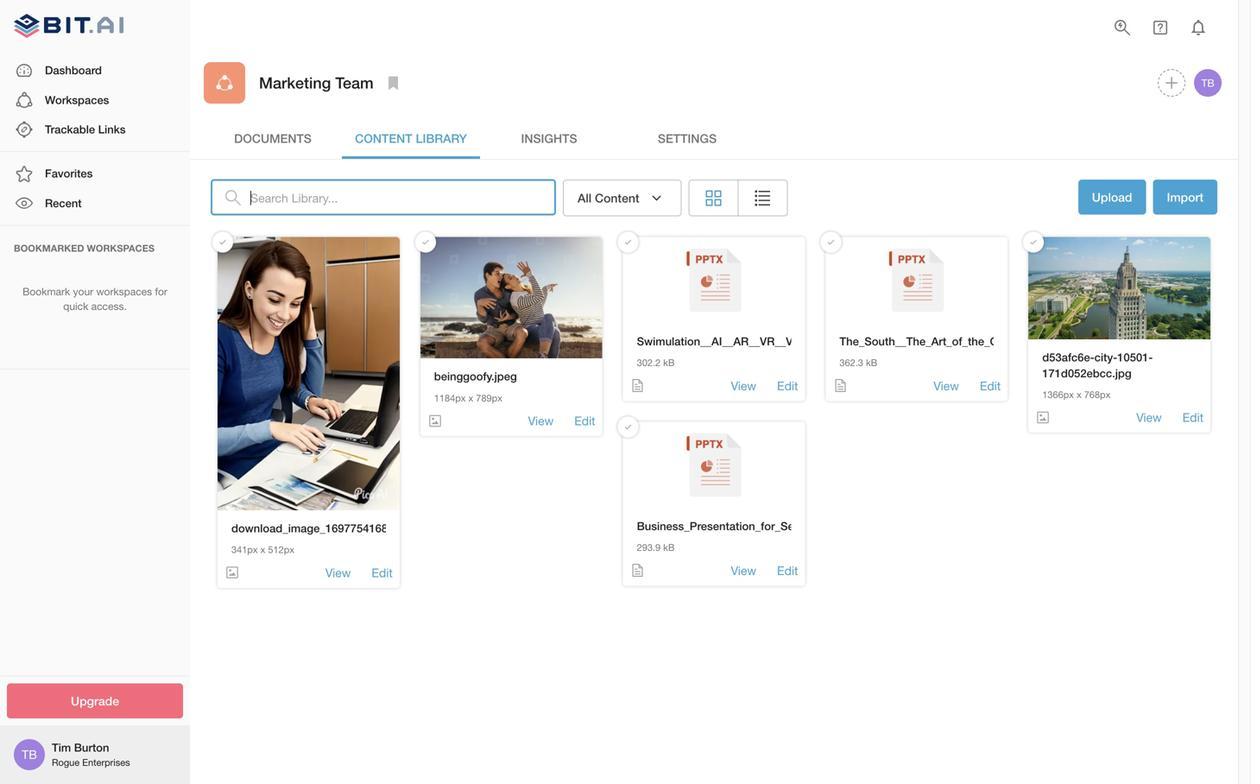 Task type: vqa. For each thing, say whether or not it's contained in the screenshot.
REMOVE FAVORITE IMAGE
no



Task type: locate. For each thing, give the bounding box(es) containing it.
trackable
[[45, 123, 95, 136]]

enterprises
[[82, 757, 130, 768]]

293.9
[[637, 542, 661, 553]]

tb
[[1202, 77, 1215, 89], [22, 748, 37, 762]]

1 vertical spatial tb
[[22, 748, 37, 762]]

view link for download_image_1697754168778.png
[[326, 564, 351, 581]]

x right '341px' on the left bottom of page
[[261, 544, 265, 556]]

0 horizontal spatial content
[[355, 131, 412, 145]]

bookmark your workspaces for quick access.
[[23, 286, 167, 312]]

all content
[[578, 191, 640, 205]]

x for d53afc6e-city-10501- 171d052ebcc.jpg
[[1077, 389, 1082, 400]]

group
[[689, 180, 788, 216]]

content right all
[[595, 191, 640, 205]]

library
[[416, 131, 467, 145]]

edit
[[777, 379, 798, 393], [980, 379, 1001, 393], [1183, 410, 1204, 425], [575, 414, 596, 428], [777, 563, 798, 578], [372, 566, 393, 580]]

0 vertical spatial content
[[355, 131, 412, 145]]

kb
[[664, 357, 675, 369], [866, 357, 878, 369], [664, 542, 675, 553]]

tb inside button
[[1202, 77, 1215, 89]]

Search Library... search field
[[250, 180, 556, 216]]

view link
[[731, 377, 757, 394], [934, 377, 959, 394], [1137, 409, 1162, 426], [528, 412, 554, 429], [731, 562, 757, 579], [326, 564, 351, 581]]

x left 789px
[[469, 393, 474, 404]]

access.
[[91, 300, 127, 312]]

2 horizontal spatial x
[[1077, 389, 1082, 400]]

workspaces
[[87, 243, 155, 254]]

kb right the 362.3
[[866, 357, 878, 369]]

the_south__the_art_of_the_cypress.pptx
[[840, 335, 1059, 348]]

341px
[[231, 544, 258, 556]]

302.2
[[637, 357, 661, 369]]

content down the bookmark image
[[355, 131, 412, 145]]

362.3 kb
[[840, 357, 878, 369]]

tab list containing documents
[[204, 117, 1225, 159]]

download_image_1697754168778.png image
[[218, 237, 400, 510]]

1184px x 789px
[[434, 393, 503, 404]]

1 horizontal spatial content
[[595, 191, 640, 205]]

favorites button
[[0, 159, 190, 189]]

dashboard button
[[0, 56, 190, 85]]

x left '768px'
[[1077, 389, 1082, 400]]

d53afc6e city 10501 171d052ebcc.jpg image
[[1029, 237, 1211, 340]]

x
[[1077, 389, 1082, 400], [469, 393, 474, 404], [261, 544, 265, 556]]

293.9 kb
[[637, 542, 675, 553]]

edit link
[[777, 377, 798, 394], [980, 377, 1001, 394], [1183, 409, 1204, 426], [575, 412, 596, 429], [777, 562, 798, 579], [372, 564, 393, 581]]

view for the_south__the_art_of_the_cypress.pptx
[[934, 379, 959, 393]]

insights
[[521, 131, 577, 145]]

view
[[731, 379, 757, 393], [934, 379, 959, 393], [1137, 410, 1162, 425], [528, 414, 554, 428], [731, 563, 757, 578], [326, 566, 351, 580]]

0 horizontal spatial tb
[[22, 748, 37, 762]]

quick
[[63, 300, 88, 312]]

302.2 kb
[[637, 357, 675, 369]]

content inside button
[[595, 191, 640, 205]]

362.3
[[840, 357, 864, 369]]

10501-
[[1118, 351, 1153, 364]]

789px
[[476, 393, 503, 404]]

burton
[[74, 741, 109, 755]]

kb right 293.9 at the right bottom
[[664, 542, 675, 553]]

bookmark image
[[383, 73, 404, 93]]

edit link for d53afc6e-city-10501- 171d052ebcc.jpg
[[1183, 409, 1204, 426]]

rogue
[[52, 757, 80, 768]]

download_image_1697754168778.png
[[231, 522, 430, 535]]

tab list
[[204, 117, 1225, 159]]

bookmarked workspaces
[[14, 243, 155, 254]]

kb for business_presentation_for_serious_business.pptx
[[664, 542, 675, 553]]

1 vertical spatial content
[[595, 191, 640, 205]]

edit link for business_presentation_for_serious_business.pptx
[[777, 562, 798, 579]]

view for download_image_1697754168778.png
[[326, 566, 351, 580]]

view for business_presentation_for_serious_business.pptx
[[731, 563, 757, 578]]

1 horizontal spatial x
[[469, 393, 474, 404]]

1 horizontal spatial tb
[[1202, 77, 1215, 89]]

marketing team
[[259, 73, 374, 92]]

content
[[355, 131, 412, 145], [595, 191, 640, 205]]

workspaces
[[45, 93, 109, 106]]

0 vertical spatial tb
[[1202, 77, 1215, 89]]

kb for the_south__the_art_of_the_cypress.pptx
[[866, 357, 878, 369]]

edit for the_south__the_art_of_the_cypress.pptx
[[980, 379, 1001, 393]]

links
[[98, 123, 126, 136]]

d53afc6e-
[[1043, 351, 1095, 364]]

edit for business_presentation_for_serious_business.pptx
[[777, 563, 798, 578]]

0 horizontal spatial x
[[261, 544, 265, 556]]

view link for d53afc6e-city-10501- 171d052ebcc.jpg
[[1137, 409, 1162, 426]]

city-
[[1095, 351, 1118, 364]]

171d052ebcc.jpg
[[1043, 366, 1132, 380]]

trackable links
[[45, 123, 126, 136]]

x for beinggoofy.jpeg
[[469, 393, 474, 404]]

business_presentation_for_serious_business.pptx
[[637, 520, 899, 533]]

recent
[[45, 196, 82, 210]]

upload button
[[1079, 180, 1147, 216], [1079, 180, 1147, 215]]

view link for beinggoofy.jpeg
[[528, 412, 554, 429]]



Task type: describe. For each thing, give the bounding box(es) containing it.
your
[[73, 286, 93, 298]]

content inside tab list
[[355, 131, 412, 145]]

341px x 512px
[[231, 544, 295, 556]]

view link for business_presentation_for_serious_business.pptx
[[731, 562, 757, 579]]

tim burton rogue enterprises
[[52, 741, 130, 768]]

d53afc6e-city-10501- 171d052ebcc.jpg
[[1043, 351, 1153, 380]]

upgrade button
[[7, 684, 183, 719]]

beinggoofy.jpeg image
[[420, 237, 603, 359]]

for
[[155, 286, 167, 298]]

settings link
[[618, 117, 757, 159]]

view for d53afc6e-city-10501- 171d052ebcc.jpg
[[1137, 410, 1162, 425]]

edit link for download_image_1697754168778.png
[[372, 564, 393, 581]]

workspaces
[[96, 286, 152, 298]]

insights link
[[480, 117, 618, 159]]

512px
[[268, 544, 295, 556]]

settings
[[658, 131, 717, 145]]

view for beinggoofy.jpeg
[[528, 414, 554, 428]]

all content button
[[563, 180, 682, 216]]

content library
[[355, 131, 467, 145]]

workspaces button
[[0, 85, 190, 115]]

bookmarked
[[14, 243, 84, 254]]

marketing
[[259, 73, 331, 92]]

tim
[[52, 741, 71, 755]]

view link for the_south__the_art_of_the_cypress.pptx
[[934, 377, 959, 394]]

edit for download_image_1697754168778.png
[[372, 566, 393, 580]]

all
[[578, 191, 592, 205]]

edit link for the_south__the_art_of_the_cypress.pptx
[[980, 377, 1001, 394]]

upload
[[1092, 190, 1133, 204]]

trackable links button
[[0, 115, 190, 144]]

content library link
[[342, 117, 480, 159]]

import
[[1167, 190, 1204, 204]]

favorites
[[45, 167, 93, 180]]

768px
[[1085, 389, 1111, 400]]

import button
[[1154, 180, 1218, 215]]

1366px x 768px
[[1043, 389, 1111, 400]]

1366px
[[1043, 389, 1074, 400]]

recent button
[[0, 189, 190, 218]]

upgrade
[[71, 694, 119, 708]]

beinggoofy.jpeg
[[434, 370, 517, 383]]

documents
[[234, 131, 312, 145]]

bookmark
[[23, 286, 70, 298]]

x for download_image_1697754168778.png
[[261, 544, 265, 556]]

edit for beinggoofy.jpeg
[[575, 414, 596, 428]]

1184px
[[434, 393, 466, 404]]

tb button
[[1192, 67, 1225, 99]]

kb right 302.2
[[664, 357, 675, 369]]

edit link for beinggoofy.jpeg
[[575, 412, 596, 429]]

dashboard
[[45, 64, 102, 77]]

documents link
[[204, 117, 342, 159]]

edit for d53afc6e-city-10501- 171d052ebcc.jpg
[[1183, 410, 1204, 425]]

team
[[335, 73, 374, 92]]



